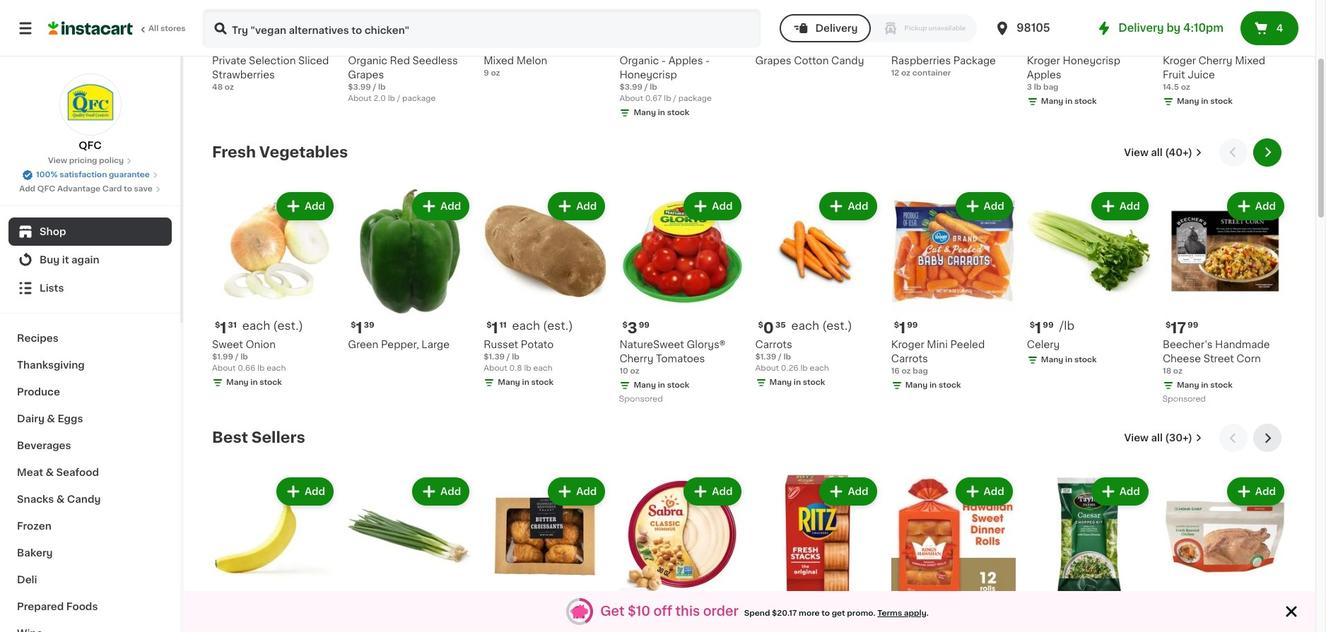 Task type: vqa. For each thing, say whether or not it's contained in the screenshot.
left CHERRY
yes



Task type: locate. For each thing, give the bounding box(es) containing it.
get
[[600, 606, 625, 618]]

0
[[763, 321, 774, 336]]

many down kroger honeycrisp apples 3 lb bag
[[1041, 98, 1064, 105]]

& for dairy
[[47, 414, 55, 424]]

$3.99 inside organic red seedless grapes $3.99 / lb about 2.0 lb / package
[[348, 84, 371, 91]]

mixed left melon
[[484, 56, 514, 66]]

1 6 from the left
[[763, 37, 774, 52]]

0 horizontal spatial 6
[[763, 37, 774, 52]]

$ inside $ 3 99
[[622, 322, 628, 330]]

more
[[799, 610, 820, 618]]

promo.
[[847, 610, 876, 618]]

apples inside organic - apples - honeycrisp $3.99 / lb about 0.67 lb / package
[[669, 56, 703, 66]]

about inside organic - apples - honeycrisp $3.99 / lb about 0.67 lb / package
[[620, 95, 643, 103]]

oz inside "beecher's handmade cheese street corn 18 oz"
[[1173, 368, 1183, 376]]

1 horizontal spatial carrots
[[891, 354, 928, 364]]

1 horizontal spatial 6
[[1171, 37, 1181, 52]]

0 horizontal spatial $1.39
[[484, 354, 505, 361]]

all left (30+) on the right
[[1151, 434, 1163, 443]]

2 $ 4 99 from the left
[[758, 607, 786, 622]]

1 mixed from the left
[[484, 56, 514, 66]]

0 vertical spatial candy
[[831, 56, 864, 66]]

guarantee
[[109, 171, 150, 179]]

2 /pkg from the left
[[655, 36, 680, 47]]

1 horizontal spatial apples
[[1027, 70, 1062, 80]]

street
[[1204, 354, 1234, 364]]

1 horizontal spatial package
[[678, 95, 712, 103]]

0 horizontal spatial candy
[[67, 495, 101, 505]]

honeycrisp down '$8.99' element
[[1063, 56, 1121, 66]]

product group containing 3
[[620, 190, 744, 407]]

1 horizontal spatial to
[[822, 610, 830, 618]]

1 $3.99 from the left
[[348, 84, 371, 91]]

oz
[[491, 69, 500, 77], [901, 69, 911, 77], [225, 84, 234, 91], [1181, 84, 1190, 91], [630, 368, 640, 376], [902, 368, 911, 376], [1173, 368, 1183, 376]]

(est.) inside $ 7 98 /pkg (est.)
[[411, 36, 441, 47]]

about
[[348, 95, 372, 103], [620, 95, 643, 103], [212, 365, 236, 373], [484, 365, 507, 373], [755, 365, 779, 373]]

/ inside "russet potato $1.39 / lb about 0.8 lb each"
[[507, 354, 510, 361]]

each
[[242, 320, 270, 332], [512, 320, 540, 332], [791, 320, 819, 332], [267, 365, 286, 373], [533, 365, 553, 373], [810, 365, 829, 373]]

/lb for 1
[[1059, 320, 1075, 332]]

cherry for 6
[[1199, 56, 1233, 66]]

sponsored badge image down 10
[[620, 396, 662, 404]]

oz inside raspberries package 12 oz container
[[901, 69, 911, 77]]

package right the 0.67
[[678, 95, 712, 103]]

many in stock down kroger mini peeled carrots 16 oz bag
[[905, 382, 961, 390]]

1 horizontal spatial $1.39
[[755, 354, 777, 361]]

9 down search field
[[484, 69, 489, 77]]

$ left 31 at the left
[[215, 322, 220, 330]]

delivery button
[[780, 14, 871, 42]]

grapes
[[755, 56, 792, 66], [348, 70, 384, 80]]

in down 0.26 at the right bottom
[[794, 379, 801, 387]]

6 kroger cherry mixed fruit juice 14.5 oz
[[1163, 37, 1266, 91]]

1 $9.99 element from the left
[[484, 605, 608, 624]]

99 up celery
[[1043, 322, 1054, 330]]

stock down "russet potato $1.39 / lb about 0.8 lb each"
[[531, 379, 554, 387]]

1 vertical spatial apples
[[1027, 70, 1062, 80]]

$ left 98
[[351, 38, 356, 45]]

delivery inside button
[[815, 23, 858, 33]]

package
[[402, 95, 436, 103], [678, 95, 712, 103]]

each down onion
[[267, 365, 286, 373]]

99 right spend
[[775, 608, 786, 615]]

about left 0.8
[[484, 365, 507, 373]]

1 vertical spatial carrots
[[891, 354, 928, 364]]

large
[[422, 340, 450, 350]]

cherry inside naturesweet glorys® cherry tomatoes 10 oz
[[620, 354, 654, 364]]

get $10 off this order status
[[595, 605, 935, 620]]

5
[[899, 607, 909, 622]]

&
[[47, 414, 55, 424], [46, 468, 54, 478], [56, 495, 65, 505]]

view pricing policy link
[[48, 156, 132, 167]]

$ inside '$ 17 99'
[[1166, 322, 1171, 330]]

1 vertical spatial 9
[[484, 69, 489, 77]]

$7.98 per package (estimated) element
[[348, 35, 472, 54]]

delivery up $6.59 per pound element
[[815, 23, 858, 33]]

thanksgiving
[[17, 361, 85, 370]]

many in stock down 0.26 at the right bottom
[[770, 379, 825, 387]]

1 vertical spatial to
[[822, 610, 830, 618]]

organic inside organic red seedless grapes $3.99 / lb about 2.0 lb / package
[[348, 56, 387, 66]]

2 package from the left
[[678, 95, 712, 103]]

2 vertical spatial &
[[56, 495, 65, 505]]

0 horizontal spatial package
[[402, 95, 436, 103]]

1 sponsored badge image from the left
[[620, 396, 662, 404]]

many in stock down street
[[1177, 382, 1233, 390]]

oz right 14.5
[[1181, 84, 1190, 91]]

/lb inside $ 6 59 /lb
[[791, 36, 806, 47]]

100%
[[36, 171, 58, 179]]

/
[[373, 84, 376, 91], [645, 84, 648, 91], [397, 95, 400, 103], [673, 95, 676, 103], [235, 354, 239, 361], [507, 354, 510, 361], [778, 354, 782, 361]]

3 inside item carousel region
[[628, 321, 637, 336]]

lb up 0.26 at the right bottom
[[784, 354, 791, 361]]

seafood
[[56, 468, 99, 478]]

all
[[148, 25, 159, 33]]

0 vertical spatial 3
[[492, 37, 502, 52]]

$1.39 inside carrots $1.39 / lb about 0.26 lb each
[[755, 354, 777, 361]]

0 horizontal spatial to
[[124, 185, 132, 193]]

1 horizontal spatial $ 4 99
[[758, 607, 786, 622]]

$3.99 down '2'
[[620, 84, 643, 91]]

/lb inside $ 1 99 /lb
[[1059, 320, 1075, 332]]

lb inside kroger honeycrisp apples 3 lb bag
[[1034, 84, 1042, 91]]

0 vertical spatial carrots
[[755, 340, 792, 350]]

each inside carrots $1.39 / lb about 0.26 lb each
[[810, 365, 829, 373]]

1 horizontal spatial 9
[[484, 69, 489, 77]]

$0.35 each (estimated) element
[[755, 320, 880, 338]]

$ 4 99 down vegan
[[622, 607, 650, 622]]

each down potato
[[533, 365, 553, 373]]

2 1 from the left
[[356, 321, 362, 336]]

(est.) inside $ 1 31 each (est.)
[[273, 320, 303, 332]]

0 vertical spatial apples
[[669, 56, 703, 66]]

1 horizontal spatial $9.99 element
[[1163, 605, 1287, 624]]

in
[[1065, 98, 1073, 105], [1201, 98, 1209, 105], [658, 109, 665, 117], [1065, 356, 1073, 364], [251, 379, 258, 387], [522, 379, 529, 387], [794, 379, 801, 387], [658, 382, 665, 390], [930, 382, 937, 390], [1201, 382, 1209, 390]]

lb
[[378, 84, 386, 91], [650, 84, 657, 91], [1034, 84, 1042, 91], [388, 95, 395, 103], [664, 95, 671, 103], [240, 354, 248, 361], [512, 354, 519, 361], [784, 354, 791, 361], [257, 365, 265, 373], [524, 365, 531, 373], [801, 365, 808, 373]]

0 horizontal spatial $3.99
[[348, 84, 371, 91]]

1 vertical spatial cherry
[[620, 354, 654, 364]]

(est.) up potato
[[543, 320, 573, 332]]

about inside organic red seedless grapes $3.99 / lb about 2.0 lb / package
[[348, 95, 372, 103]]

best sellers
[[212, 431, 305, 446]]

vegan
[[621, 591, 646, 599]]

- down "/pkg (est.)"
[[706, 56, 710, 66]]

0 horizontal spatial mixed
[[484, 56, 514, 66]]

1 1 from the left
[[220, 321, 227, 336]]

0 horizontal spatial kroger
[[891, 340, 925, 350]]

to
[[124, 185, 132, 193], [822, 610, 830, 618]]

potato
[[521, 340, 554, 350]]

lb up 0.8
[[512, 354, 519, 361]]

0 horizontal spatial $9.99 element
[[484, 605, 608, 624]]

0 vertical spatial cherry
[[1199, 56, 1233, 66]]

1 left 39 at the left of the page
[[356, 321, 362, 336]]

off
[[654, 606, 672, 618]]

apples for lb
[[1027, 70, 1062, 80]]

0 horizontal spatial carrots
[[755, 340, 792, 350]]

frozen link
[[8, 513, 172, 540]]

2 horizontal spatial 4
[[1277, 23, 1284, 33]]

2 $3.99 from the left
[[620, 84, 643, 91]]

cherry inside 6 kroger cherry mixed fruit juice 14.5 oz
[[1199, 56, 1233, 66]]

buy it again link
[[8, 246, 172, 274]]

to down guarantee
[[124, 185, 132, 193]]

add button
[[278, 194, 332, 219], [414, 194, 468, 219], [549, 194, 604, 219], [685, 194, 740, 219], [821, 194, 876, 219], [957, 194, 1012, 219], [1093, 194, 1147, 219], [1229, 194, 1283, 219], [278, 480, 332, 505], [414, 480, 468, 505], [549, 480, 604, 505], [685, 480, 740, 505], [821, 480, 876, 505], [957, 480, 1012, 505], [1093, 480, 1147, 505], [1229, 480, 1283, 505]]

kroger inside kroger honeycrisp apples 3 lb bag
[[1027, 56, 1060, 66]]

(est.) up onion
[[273, 320, 303, 332]]

0 horizontal spatial apples
[[669, 56, 703, 66]]

1 /pkg from the left
[[383, 36, 408, 47]]

beverages link
[[8, 433, 172, 460]]

package inside organic red seedless grapes $3.99 / lb about 2.0 lb / package
[[402, 95, 436, 103]]

0 horizontal spatial $ 4 99
[[622, 607, 650, 622]]

1 up celery
[[1035, 321, 1042, 336]]

1 horizontal spatial delivery
[[1119, 23, 1164, 33]]

$6.59 per pound element
[[755, 35, 880, 54]]

view all (40+) button
[[1119, 139, 1208, 167]]

candy for grapes   cotton candy
[[831, 56, 864, 66]]

/ inside carrots $1.39 / lb about 0.26 lb each
[[778, 354, 782, 361]]

1 horizontal spatial candy
[[831, 56, 864, 66]]

cheese
[[1163, 354, 1201, 364]]

1 horizontal spatial sponsored badge image
[[1163, 396, 1206, 404]]

oz right 16
[[902, 368, 911, 376]]

1 vertical spatial /lb
[[1059, 320, 1075, 332]]

by
[[1167, 23, 1181, 33]]

1 vertical spatial candy
[[67, 495, 101, 505]]

0 vertical spatial honeycrisp
[[1063, 56, 1121, 66]]

/pkg (est.)
[[655, 36, 713, 47]]

6 down "by"
[[1171, 37, 1181, 52]]

1 all from the top
[[1151, 148, 1163, 158]]

6 inside $ 6 59 /lb
[[763, 37, 774, 52]]

each right 0.26 at the right bottom
[[810, 365, 829, 373]]

oz right the 12
[[901, 69, 911, 77]]

$ inside $ 1 11 each (est.)
[[487, 322, 492, 330]]

/lb
[[791, 36, 806, 47], [1059, 320, 1075, 332]]

oz inside kroger mini peeled carrots 16 oz bag
[[902, 368, 911, 376]]

best
[[212, 431, 248, 446]]

$1.39 down russet
[[484, 354, 505, 361]]

1 item carousel region from the top
[[212, 139, 1287, 413]]

(est.) inside $ 1 11 each (est.)
[[543, 320, 573, 332]]

bag inside kroger mini peeled carrots 16 oz bag
[[913, 368, 928, 376]]

recipes
[[17, 334, 59, 344]]

1 horizontal spatial qfc
[[79, 141, 102, 151]]

99
[[232, 38, 243, 45], [911, 38, 922, 45], [639, 322, 650, 330], [907, 322, 918, 330], [1043, 322, 1054, 330], [1188, 322, 1199, 330], [640, 608, 650, 615], [775, 608, 786, 615]]

$ inside $ 1 99 /lb
[[1030, 322, 1035, 330]]

1 vertical spatial honeycrisp
[[620, 70, 677, 80]]

$ inside $ 1 99
[[894, 322, 899, 330]]

2 6 from the left
[[1171, 37, 1181, 52]]

0 horizontal spatial 3
[[492, 37, 502, 52]]

each inside $ 1 11 each (est.)
[[512, 320, 540, 332]]

instacart logo image
[[48, 20, 133, 37]]

product group
[[212, 190, 337, 392], [348, 190, 472, 352], [484, 190, 608, 392], [620, 190, 744, 407], [755, 190, 880, 392], [891, 190, 1016, 395], [1027, 190, 1152, 369], [1163, 190, 1287, 407], [212, 475, 337, 633], [348, 475, 472, 633], [484, 475, 608, 633], [620, 475, 744, 633], [755, 475, 880, 633], [891, 475, 1016, 633], [1027, 475, 1152, 633], [1163, 475, 1287, 633]]

0 vertical spatial /lb
[[791, 36, 806, 47]]

organic for $3.99
[[348, 56, 387, 66]]

/pkg right '2'
[[655, 36, 680, 47]]

fresh
[[212, 145, 256, 160]]

carrots inside kroger mini peeled carrots 16 oz bag
[[891, 354, 928, 364]]

3 1 from the left
[[492, 321, 498, 336]]

100% satisfaction guarantee
[[36, 171, 150, 179]]

5 1 from the left
[[1035, 321, 1042, 336]]

each right "35"
[[791, 320, 819, 332]]

$20.17
[[772, 610, 797, 618]]

- down $2.69 per package (estimated) element
[[662, 56, 666, 66]]

product group containing 17
[[1163, 190, 1287, 407]]

stock down the tomatoes
[[667, 382, 689, 390]]

0 horizontal spatial /pkg
[[383, 36, 408, 47]]

1 vertical spatial 3
[[1027, 84, 1032, 91]]

1 horizontal spatial /pkg
[[655, 36, 680, 47]]

0 horizontal spatial bag
[[913, 368, 928, 376]]

0 horizontal spatial /lb
[[791, 36, 806, 47]]

view
[[1124, 148, 1149, 158], [48, 157, 67, 165], [1124, 434, 1149, 443]]

close image
[[1283, 604, 1300, 621]]

cherry up juice
[[1199, 56, 1233, 66]]

$3.99
[[348, 84, 371, 91], [620, 84, 643, 91]]

it
[[62, 255, 69, 265]]

9 99
[[220, 37, 243, 52]]

mixed inside 3 mixed melon 9 oz
[[484, 56, 514, 66]]

organic red seedless grapes $3.99 / lb about 2.0 lb / package
[[348, 56, 458, 103]]

2 $1.39 from the left
[[755, 354, 777, 361]]

1 inside $ 1 31 each (est.)
[[220, 321, 227, 336]]

honeycrisp
[[1063, 56, 1121, 66], [620, 70, 677, 80]]

0 horizontal spatial qfc
[[37, 185, 55, 193]]

4 1 from the left
[[899, 321, 906, 336]]

& left eggs
[[47, 414, 55, 424]]

(est.) inside $ 0 35 each (est.)
[[822, 320, 852, 332]]

/lb for 6
[[791, 36, 806, 47]]

to inside "add qfc advantage card to save" link
[[124, 185, 132, 193]]

1 vertical spatial item carousel region
[[212, 424, 1287, 633]]

sponsored badge image
[[620, 396, 662, 404], [1163, 396, 1206, 404]]

kroger mini peeled carrots 16 oz bag
[[891, 340, 985, 376]]

add
[[19, 185, 35, 193], [305, 202, 325, 211], [440, 202, 461, 211], [576, 202, 597, 211], [712, 202, 733, 211], [848, 202, 869, 211], [984, 202, 1004, 211], [1120, 202, 1140, 211], [1255, 202, 1276, 211], [305, 487, 325, 497], [440, 487, 461, 497], [576, 487, 597, 497], [712, 487, 733, 497], [848, 487, 869, 497], [984, 487, 1004, 497], [1120, 487, 1140, 497], [1255, 487, 1276, 497]]

view up 100%
[[48, 157, 67, 165]]

get $10 off this order spend $20.17 more to get promo. terms apply .
[[600, 606, 929, 618]]

oz down search field
[[491, 69, 500, 77]]

0 horizontal spatial sponsored badge image
[[620, 396, 662, 404]]

get
[[832, 610, 845, 618]]

/lb right 59 at top right
[[791, 36, 806, 47]]

apples inside kroger honeycrisp apples 3 lb bag
[[1027, 70, 1062, 80]]

$ inside $ 1 31 each (est.)
[[215, 322, 220, 330]]

(40+)
[[1165, 148, 1193, 158]]

$ 5 49
[[894, 607, 921, 622]]

view inside view all (30+) popup button
[[1124, 434, 1149, 443]]

None search field
[[202, 8, 762, 48]]

delivery left "by"
[[1119, 23, 1164, 33]]

kroger for kroger honeycrisp apples
[[1027, 56, 1060, 66]]

sponsored badge image down "18"
[[1163, 396, 1206, 404]]

kroger inside kroger mini peeled carrots 16 oz bag
[[891, 340, 925, 350]]

$1.11 each (estimated) element
[[484, 320, 608, 338]]

$1.39
[[484, 354, 505, 361], [755, 354, 777, 361]]

1 vertical spatial bag
[[913, 368, 928, 376]]

1 horizontal spatial 3
[[628, 321, 637, 336]]

0 vertical spatial to
[[124, 185, 132, 193]]

6 left 59 at top right
[[763, 37, 774, 52]]

0 horizontal spatial 9
[[220, 37, 230, 52]]

1 vertical spatial all
[[1151, 434, 1163, 443]]

produce link
[[8, 379, 172, 406]]

container
[[913, 69, 951, 77]]

99 inside $ 1 99
[[907, 322, 918, 330]]

oz right 10
[[630, 368, 640, 376]]

0 horizontal spatial -
[[662, 56, 666, 66]]

$2.69 per package (estimated) element
[[620, 35, 744, 54]]

many down celery
[[1041, 356, 1064, 364]]

apples down '98105' popup button
[[1027, 70, 1062, 80]]

2 horizontal spatial kroger
[[1163, 56, 1196, 66]]

1 for $ 1 11 each (est.)
[[492, 321, 498, 336]]

2 item carousel region from the top
[[212, 424, 1287, 633]]

0.8
[[509, 365, 522, 373]]

to left "get"
[[822, 610, 830, 618]]

1 horizontal spatial $3.99
[[620, 84, 643, 91]]

98105
[[1017, 23, 1050, 33]]

0 horizontal spatial delivery
[[815, 23, 858, 33]]

organic inside organic - apples - honeycrisp $3.99 / lb about 0.67 lb / package
[[620, 56, 659, 66]]

99 right 17
[[1188, 322, 1199, 330]]

1 horizontal spatial bag
[[1043, 84, 1059, 91]]

delivery for delivery by 4:10pm
[[1119, 23, 1164, 33]]

dairy
[[17, 414, 44, 424]]

many down 0.26 at the right bottom
[[770, 379, 792, 387]]

fruit
[[1163, 70, 1185, 80]]

2 all from the top
[[1151, 434, 1163, 443]]

bag down '$8.99' element
[[1043, 84, 1059, 91]]

3
[[492, 37, 502, 52], [1027, 84, 1032, 91], [628, 321, 637, 336]]

1 inside $ 1 11 each (est.)
[[492, 321, 498, 336]]

1 inside $ 1 99 /lb
[[1035, 321, 1042, 336]]

$ 1 39
[[351, 321, 374, 336]]

1 package from the left
[[402, 95, 436, 103]]

organic down '2'
[[620, 56, 659, 66]]

$ up raspberries
[[894, 38, 899, 45]]

99 left 'off'
[[640, 608, 650, 615]]

0 vertical spatial item carousel region
[[212, 139, 1287, 413]]

1 horizontal spatial -
[[706, 56, 710, 66]]

organic
[[349, 21, 381, 29], [348, 56, 387, 66], [620, 56, 659, 66]]

/ up 0.8
[[507, 354, 510, 361]]

$9.99 element
[[484, 605, 608, 624], [1163, 605, 1287, 624]]

(est.) for $ 1 31 each (est.)
[[273, 320, 303, 332]]

organic for honeycrisp
[[620, 56, 659, 66]]

1 left 31 at the left
[[220, 321, 227, 336]]

mini
[[927, 340, 948, 350]]

1 horizontal spatial honeycrisp
[[1063, 56, 1121, 66]]

2 mixed from the left
[[1235, 56, 1266, 66]]

(est.) up organic - apples - honeycrisp $3.99 / lb about 0.67 lb / package
[[683, 36, 713, 47]]

save
[[134, 185, 153, 193]]

item carousel region
[[212, 139, 1287, 413], [212, 424, 1287, 633]]

add inside "add qfc advantage card to save" link
[[19, 185, 35, 193]]

sponsored badge image for 3
[[620, 396, 662, 404]]

cherry
[[1199, 56, 1233, 66], [620, 354, 654, 364]]

kroger down '98105' popup button
[[1027, 56, 1060, 66]]

8
[[899, 37, 910, 52]]

1 horizontal spatial mixed
[[1235, 56, 1266, 66]]

& for snacks
[[56, 495, 65, 505]]

oz inside private selection sliced strawberries 48 oz
[[225, 84, 234, 91]]

1 vertical spatial grapes
[[348, 70, 384, 80]]

product group containing 5
[[891, 475, 1016, 633]]

1 horizontal spatial grapes
[[755, 56, 792, 66]]

2 vertical spatial 3
[[628, 321, 637, 336]]

$ left 11 on the bottom left
[[487, 322, 492, 330]]

0 horizontal spatial grapes
[[348, 70, 384, 80]]

kroger down $ 1 99
[[891, 340, 925, 350]]

in down street
[[1201, 382, 1209, 390]]

about left 2.0
[[348, 95, 372, 103]]

1 horizontal spatial /lb
[[1059, 320, 1075, 332]]

about inside the sweet onion $1.99 / lb about 0.66 lb each
[[212, 365, 236, 373]]

(est.) up carrots $1.39 / lb about 0.26 lb each
[[822, 320, 852, 332]]

many in stock
[[1041, 98, 1097, 105], [1177, 98, 1233, 105], [634, 109, 689, 117], [1041, 356, 1097, 364], [226, 379, 282, 387], [498, 379, 554, 387], [770, 379, 825, 387], [634, 382, 689, 390], [905, 382, 961, 390], [1177, 382, 1233, 390]]

99 inside 9 99
[[232, 38, 243, 45]]

/ right "$1.99"
[[235, 354, 239, 361]]

0 vertical spatial all
[[1151, 148, 1163, 158]]

grapes down $ 6 59 /lb
[[755, 56, 792, 66]]

2 horizontal spatial 3
[[1027, 84, 1032, 91]]

2 sponsored badge image from the left
[[1163, 396, 1206, 404]]

& right meat
[[46, 468, 54, 478]]

add qfc advantage card to save link
[[19, 184, 161, 195]]

celery
[[1027, 340, 1060, 350]]

$ inside $ 0 35 each (est.)
[[758, 322, 763, 330]]

0 horizontal spatial honeycrisp
[[620, 70, 677, 80]]

& right the snacks on the left of the page
[[56, 495, 65, 505]]

1 horizontal spatial kroger
[[1027, 56, 1060, 66]]

1 horizontal spatial cherry
[[1199, 56, 1233, 66]]

pricing
[[69, 157, 97, 165]]

9 inside 3 mixed melon 9 oz
[[484, 69, 489, 77]]

$ 4 99
[[622, 607, 650, 622], [758, 607, 786, 622]]

bag right 16
[[913, 368, 928, 376]]

0 vertical spatial bag
[[1043, 84, 1059, 91]]

$ 4 99 left more
[[758, 607, 786, 622]]

$ up celery
[[1030, 322, 1035, 330]]

in down $ 1 99 /lb
[[1065, 356, 1073, 364]]

1 for $ 1 39
[[356, 321, 362, 336]]

sweet
[[212, 340, 243, 350]]

stores
[[160, 25, 186, 33]]

1 $1.39 from the left
[[484, 354, 505, 361]]

$ inside $ 1 39
[[351, 322, 356, 330]]

view left (30+) on the right
[[1124, 434, 1149, 443]]

Search field
[[204, 10, 760, 47]]

lb up 0.66 in the bottom left of the page
[[240, 354, 248, 361]]

1 vertical spatial qfc
[[37, 185, 55, 193]]

0 horizontal spatial 4
[[628, 607, 638, 622]]

0 vertical spatial 9
[[220, 37, 230, 52]]

0 horizontal spatial cherry
[[620, 354, 654, 364]]

qfc logo image
[[59, 74, 121, 136]]

snacks
[[17, 495, 54, 505]]

1 vertical spatial &
[[46, 468, 54, 478]]

99 up kroger mini peeled carrots 16 oz bag
[[907, 322, 918, 330]]

$ up beecher's
[[1166, 322, 1171, 330]]

terms
[[878, 610, 902, 618]]

0 vertical spatial &
[[47, 414, 55, 424]]

lb right 0.66 in the bottom left of the page
[[257, 365, 265, 373]]

mixed down 4 "button"
[[1235, 56, 1266, 66]]

9
[[220, 37, 230, 52], [484, 69, 489, 77]]

31
[[228, 322, 237, 330]]

view inside view all (40+) popup button
[[1124, 148, 1149, 158]]



Task type: describe. For each thing, give the bounding box(es) containing it.
3 inside kroger honeycrisp apples 3 lb bag
[[1027, 84, 1032, 91]]

2.0
[[374, 95, 386, 103]]

each inside the sweet onion $1.99 / lb about 0.66 lb each
[[267, 365, 286, 373]]

$ 1 11 each (est.)
[[487, 320, 573, 336]]

organic up 98
[[349, 21, 381, 29]]

$ 7 98 /pkg (est.)
[[351, 36, 441, 52]]

meat
[[17, 468, 43, 478]]

1 for $ 1 31 each (est.)
[[220, 321, 227, 336]]

qfc link
[[59, 74, 121, 153]]

naturesweet glorys® cherry tomatoes 10 oz
[[620, 340, 726, 376]]

lb up 2.0
[[378, 84, 386, 91]]

kroger for kroger mini peeled carrots
[[891, 340, 925, 350]]

$ 1 99
[[894, 321, 918, 336]]

/ inside the sweet onion $1.99 / lb about 0.66 lb each
[[235, 354, 239, 361]]

1 for $ 1 99 /lb
[[1035, 321, 1042, 336]]

$1.99 per pound element
[[1027, 320, 1152, 338]]

$ 8 99
[[894, 37, 922, 52]]

0 vertical spatial qfc
[[79, 141, 102, 151]]

1 - from the left
[[662, 56, 666, 66]]

in down the 0.67
[[658, 109, 665, 117]]

in down kroger honeycrisp apples 3 lb bag
[[1065, 98, 1073, 105]]

kroger inside 6 kroger cherry mixed fruit juice 14.5 oz
[[1163, 56, 1196, 66]]

39
[[364, 322, 374, 330]]

apples for honeycrisp
[[669, 56, 703, 66]]

many in stock down kroger honeycrisp apples 3 lb bag
[[1041, 98, 1097, 105]]

in down juice
[[1201, 98, 1209, 105]]

sellers
[[252, 431, 305, 446]]

package
[[954, 56, 996, 66]]

1 for $ 1 99
[[899, 321, 906, 336]]

about inside carrots $1.39 / lb about 0.26 lb each
[[755, 365, 779, 373]]

98
[[366, 38, 377, 45]]

again
[[71, 255, 99, 265]]

$ 6 59 /lb
[[758, 36, 806, 52]]

melon
[[517, 56, 547, 66]]

view all (30+)
[[1124, 434, 1193, 443]]

naturesweet
[[620, 340, 684, 350]]

in down naturesweet glorys® cherry tomatoes 10 oz
[[658, 382, 665, 390]]

eggs
[[58, 414, 83, 424]]

card
[[102, 185, 122, 193]]

satisfaction
[[59, 171, 107, 179]]

many in stock down naturesweet glorys® cherry tomatoes 10 oz
[[634, 382, 689, 390]]

prepared
[[17, 602, 64, 612]]

each inside $ 1 31 each (est.)
[[242, 320, 270, 332]]

all stores link
[[48, 8, 187, 48]]

grapes inside organic red seedless grapes $3.99 / lb about 2.0 lb / package
[[348, 70, 384, 80]]

$1.39 inside "russet potato $1.39 / lb about 0.8 lb each"
[[484, 354, 505, 361]]

many in stock down the 0.67
[[634, 109, 689, 117]]

order
[[703, 606, 739, 618]]

59
[[775, 38, 786, 45]]

stock down organic - apples - honeycrisp $3.99 / lb about 0.67 lb / package
[[667, 109, 689, 117]]

many down 14.5
[[1177, 98, 1199, 105]]

stock down kroger honeycrisp apples 3 lb bag
[[1075, 98, 1097, 105]]

sponsored badge image for 17
[[1163, 396, 1206, 404]]

raspberries package 12 oz container
[[891, 56, 996, 77]]

$ inside the $ 8 99
[[894, 38, 899, 45]]

lb up the 0.67
[[650, 84, 657, 91]]

prepared foods
[[17, 602, 98, 612]]

oz inside naturesweet glorys® cherry tomatoes 10 oz
[[630, 368, 640, 376]]

red
[[390, 56, 410, 66]]

lb right 0.8
[[524, 365, 531, 373]]

juice
[[1188, 70, 1215, 80]]

stock down street
[[1210, 382, 1233, 390]]

.
[[927, 610, 929, 618]]

beecher's handmade cheese street corn 18 oz
[[1163, 340, 1270, 376]]

deli link
[[8, 567, 172, 594]]

produce
[[17, 387, 60, 397]]

$ left $10 on the left bottom
[[622, 608, 628, 615]]

apply
[[904, 610, 927, 618]]

russet
[[484, 340, 518, 350]]

many down naturesweet glorys® cherry tomatoes 10 oz
[[634, 382, 656, 390]]

lists link
[[8, 274, 172, 303]]

fresh vegetables
[[212, 145, 348, 160]]

item carousel region containing best sellers
[[212, 424, 1287, 633]]

meat & seafood link
[[8, 460, 172, 486]]

lb right the 0.67
[[664, 95, 671, 103]]

/ right the 0.67
[[673, 95, 676, 103]]

view all (30+) button
[[1119, 424, 1208, 453]]

(est.) inside $2.69 per package (estimated) element
[[683, 36, 713, 47]]

seedless
[[413, 56, 458, 66]]

to inside the get $10 off this order spend $20.17 more to get promo. terms apply .
[[822, 610, 830, 618]]

$10
[[628, 606, 651, 618]]

honeycrisp inside organic - apples - honeycrisp $3.99 / lb about 0.67 lb / package
[[620, 70, 677, 80]]

in down 0.66 in the bottom left of the page
[[251, 379, 258, 387]]

view inside view pricing policy link
[[48, 157, 67, 165]]

terms apply button
[[878, 608, 927, 620]]

$ left $20.17
[[758, 608, 763, 615]]

selection
[[249, 56, 296, 66]]

0 vertical spatial grapes
[[755, 56, 792, 66]]

99 inside $ 3 99
[[639, 322, 650, 330]]

dairy & eggs link
[[8, 406, 172, 433]]

lb right 0.26 at the right bottom
[[801, 365, 808, 373]]

foods
[[66, 602, 98, 612]]

many down 0.66 in the bottom left of the page
[[226, 379, 249, 387]]

mixed inside 6 kroger cherry mixed fruit juice 14.5 oz
[[1235, 56, 1266, 66]]

/ right 2.0
[[397, 95, 400, 103]]

stock down $1.99 per pound element
[[1075, 356, 1097, 364]]

& for meat
[[46, 468, 54, 478]]

16
[[891, 368, 900, 376]]

stock down carrots $1.39 / lb about 0.26 lb each
[[803, 379, 825, 387]]

4:10pm
[[1183, 23, 1224, 33]]

1 horizontal spatial 4
[[763, 607, 774, 622]]

/pkg inside $ 7 98 /pkg (est.)
[[383, 36, 408, 47]]

99 inside $ 1 99 /lb
[[1043, 322, 1054, 330]]

carrots inside carrots $1.39 / lb about 0.26 lb each
[[755, 340, 792, 350]]

in down 0.8
[[522, 379, 529, 387]]

2 - from the left
[[706, 56, 710, 66]]

dairy & eggs
[[17, 414, 83, 424]]

advantage
[[57, 185, 101, 193]]

3 mixed melon 9 oz
[[484, 37, 547, 77]]

onion
[[246, 340, 276, 350]]

service type group
[[780, 14, 977, 42]]

$ inside $ 5 49
[[894, 608, 899, 615]]

corn
[[1237, 354, 1261, 364]]

policy
[[99, 157, 124, 165]]

delivery for delivery
[[815, 23, 858, 33]]

russet potato $1.39 / lb about 0.8 lb each
[[484, 340, 554, 373]]

$1.31 each (estimated) element
[[212, 320, 337, 338]]

0.66
[[238, 365, 256, 373]]

beecher's
[[1163, 340, 1213, 350]]

snacks & candy link
[[8, 486, 172, 513]]

14.5
[[1163, 84, 1179, 91]]

many in stock down celery
[[1041, 356, 1097, 364]]

shop
[[40, 227, 66, 237]]

honeycrisp inside kroger honeycrisp apples 3 lb bag
[[1063, 56, 1121, 66]]

98105 button
[[994, 8, 1079, 48]]

many in stock down 0.66 in the bottom left of the page
[[226, 379, 282, 387]]

all for 5
[[1151, 434, 1163, 443]]

many in stock down 0.8
[[498, 379, 554, 387]]

view for best sellers
[[1124, 434, 1149, 443]]

candy for snacks & candy
[[67, 495, 101, 505]]

$ inside $ 6 59 /lb
[[758, 38, 763, 45]]

strawberries
[[212, 70, 275, 80]]

cherry for naturesweet
[[620, 354, 654, 364]]

4 inside 4 "button"
[[1277, 23, 1284, 33]]

$ inside $ 7 98 /pkg (est.)
[[351, 38, 356, 45]]

bag inside kroger honeycrisp apples 3 lb bag
[[1043, 84, 1059, 91]]

7
[[356, 37, 365, 52]]

glorys®
[[687, 340, 726, 350]]

3 inside 3 mixed melon 9 oz
[[492, 37, 502, 52]]

spend
[[744, 610, 770, 618]]

oz inside 6 kroger cherry mixed fruit juice 14.5 oz
[[1181, 84, 1190, 91]]

lb right 2.0
[[388, 95, 395, 103]]

/ up the 0.67
[[645, 84, 648, 91]]

each inside "russet potato $1.39 / lb about 0.8 lb each"
[[533, 365, 553, 373]]

$8.99 element
[[1027, 35, 1152, 54]]

many in stock down juice
[[1177, 98, 1233, 105]]

many down kroger mini peeled carrots 16 oz bag
[[905, 382, 928, 390]]

private selection sliced strawberries 48 oz
[[212, 56, 329, 91]]

many down 0.8
[[498, 379, 520, 387]]

1 $ 4 99 from the left
[[622, 607, 650, 622]]

many down the 0.67
[[634, 109, 656, 117]]

stock down juice
[[1210, 98, 1233, 105]]

all stores
[[148, 25, 186, 33]]

cotton
[[794, 56, 829, 66]]

stock down kroger mini peeled carrots 16 oz bag
[[939, 382, 961, 390]]

many down cheese
[[1177, 382, 1199, 390]]

all for kroger mini peeled carrots
[[1151, 148, 1163, 158]]

49
[[911, 608, 921, 615]]

99 inside '$ 17 99'
[[1188, 322, 1199, 330]]

in down kroger mini peeled carrots 16 oz bag
[[930, 382, 937, 390]]

/pkg inside $2.69 per package (estimated) element
[[655, 36, 680, 47]]

buy it again
[[40, 255, 99, 265]]

item carousel region containing fresh vegetables
[[212, 139, 1287, 413]]

recipes link
[[8, 325, 172, 352]]

view for fresh vegetables
[[1124, 148, 1149, 158]]

package inside organic - apples - honeycrisp $3.99 / lb about 0.67 lb / package
[[678, 95, 712, 103]]

6 inside 6 kroger cherry mixed fruit juice 14.5 oz
[[1171, 37, 1181, 52]]

oz inside 3 mixed melon 9 oz
[[491, 69, 500, 77]]

add qfc advantage card to save
[[19, 185, 153, 193]]

about inside "russet potato $1.39 / lb about 0.8 lb each"
[[484, 365, 507, 373]]

/ up 2.0
[[373, 84, 376, 91]]

(est.) for $ 1 11 each (est.)
[[543, 320, 573, 332]]

$ 1 99 /lb
[[1030, 320, 1075, 336]]

each inside $ 0 35 each (est.)
[[791, 320, 819, 332]]

(est.) for $ 7 98 /pkg (est.)
[[411, 36, 441, 47]]

product group containing 0
[[755, 190, 880, 392]]

stock down the sweet onion $1.99 / lb about 0.66 lb each
[[260, 379, 282, 387]]

(est.) for $ 0 35 each (est.)
[[822, 320, 852, 332]]

35
[[775, 322, 786, 330]]

lists
[[40, 283, 64, 293]]

$3.99 inside organic - apples - honeycrisp $3.99 / lb about 0.67 lb / package
[[620, 84, 643, 91]]

99 inside the $ 8 99
[[911, 38, 922, 45]]

2 $9.99 element from the left
[[1163, 605, 1287, 624]]

bakery link
[[8, 540, 172, 567]]



